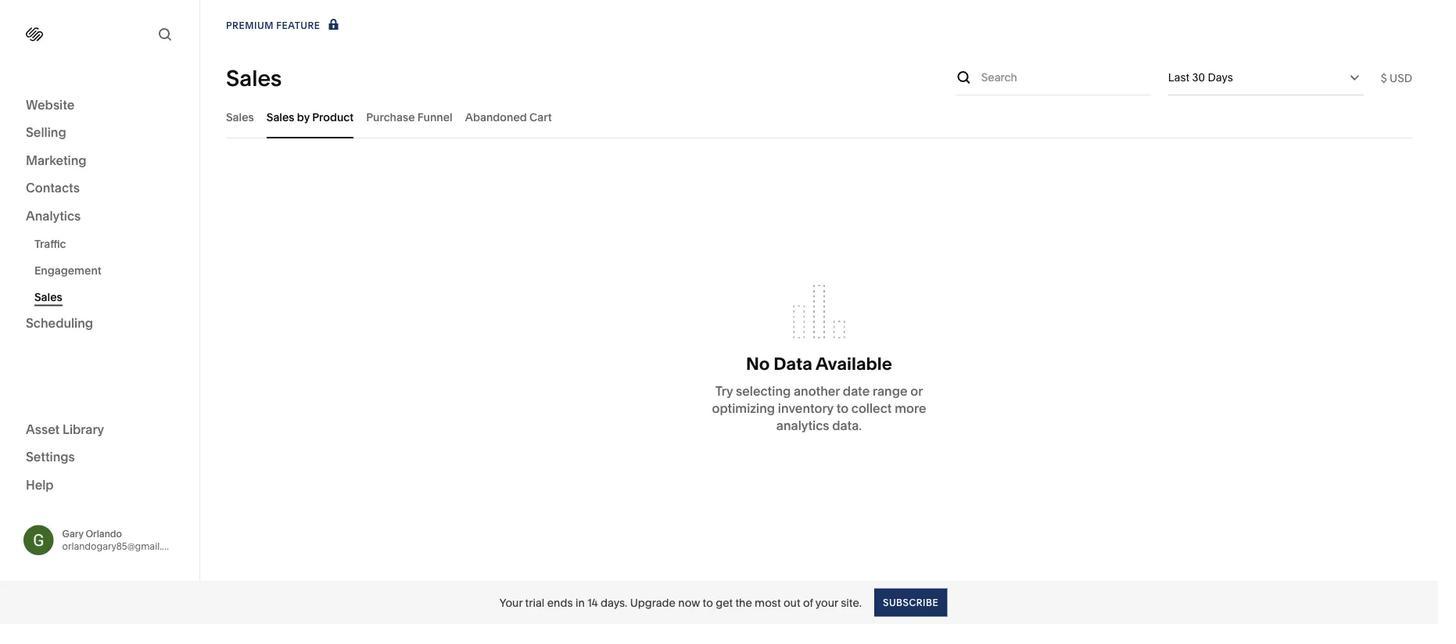 Task type: describe. For each thing, give the bounding box(es) containing it.
no
[[746, 353, 770, 374]]

sales inside button
[[266, 110, 294, 124]]

try
[[715, 384, 733, 399]]

abandoned cart
[[465, 110, 552, 124]]

website
[[26, 97, 75, 112]]

try selecting another date range or optimizing inventory to collect more analytics data.
[[712, 384, 926, 433]]

tab list containing sales
[[226, 95, 1412, 138]]

premium feature button
[[226, 17, 342, 34]]

subscribe
[[883, 597, 939, 608]]

feature
[[276, 20, 320, 31]]

marketing
[[26, 152, 86, 168]]

now
[[678, 596, 700, 609]]

contacts link
[[26, 179, 174, 198]]

product
[[312, 110, 354, 124]]

another
[[794, 384, 840, 399]]

collect
[[851, 401, 892, 416]]

available
[[816, 353, 892, 374]]

30
[[1192, 71, 1205, 84]]

upgrade
[[630, 596, 676, 609]]

purchase funnel button
[[366, 95, 453, 138]]

in
[[575, 596, 585, 609]]

your trial ends in 14 days. upgrade now to get the most out of your site.
[[499, 596, 862, 609]]

$ usd
[[1381, 71, 1412, 84]]

orlando
[[86, 528, 122, 539]]

contacts
[[26, 180, 80, 195]]

traffic
[[34, 237, 66, 250]]

data.
[[832, 418, 862, 433]]

usd
[[1390, 71, 1412, 84]]

help
[[26, 477, 54, 492]]

purchase
[[366, 110, 415, 124]]

settings
[[26, 449, 75, 464]]

last 30 days button
[[1168, 60, 1364, 95]]

range
[[873, 384, 907, 399]]

your
[[815, 596, 838, 609]]

asset
[[26, 421, 60, 437]]

analytics
[[26, 208, 81, 223]]

engagement
[[34, 264, 101, 277]]

asset library link
[[26, 421, 174, 439]]

days.
[[600, 596, 627, 609]]

ends
[[547, 596, 573, 609]]

get
[[716, 596, 733, 609]]



Task type: locate. For each thing, give the bounding box(es) containing it.
marketing link
[[26, 152, 174, 170]]

subscribe button
[[874, 588, 947, 617]]

website link
[[26, 96, 174, 115]]

gary orlando orlandogary85@gmail.com
[[62, 528, 182, 552]]

no data available
[[746, 353, 892, 374]]

to left the get
[[703, 596, 713, 609]]

or
[[910, 384, 923, 399]]

Search field
[[981, 69, 1125, 86]]

1 horizontal spatial to
[[836, 401, 849, 416]]

date
[[843, 384, 870, 399]]

to up data.
[[836, 401, 849, 416]]

$
[[1381, 71, 1387, 84]]

library
[[63, 421, 104, 437]]

last
[[1168, 71, 1190, 84]]

your
[[499, 596, 523, 609]]

selling link
[[26, 124, 174, 142]]

14
[[587, 596, 598, 609]]

site.
[[841, 596, 862, 609]]

analytics
[[776, 418, 829, 433]]

to
[[836, 401, 849, 416], [703, 596, 713, 609]]

0 vertical spatial to
[[836, 401, 849, 416]]

out
[[783, 596, 800, 609]]

traffic link
[[34, 230, 182, 257]]

help link
[[26, 476, 54, 493]]

trial
[[525, 596, 545, 609]]

analytics link
[[26, 207, 174, 226]]

sales
[[226, 65, 282, 91], [226, 110, 254, 124], [266, 110, 294, 124], [34, 290, 62, 303]]

days
[[1208, 71, 1233, 84]]

abandoned
[[465, 110, 527, 124]]

by
[[297, 110, 310, 124]]

selecting
[[736, 384, 791, 399]]

1 vertical spatial to
[[703, 596, 713, 609]]

sales button
[[226, 95, 254, 138]]

scheduling
[[26, 316, 93, 331]]

selling
[[26, 125, 66, 140]]

to for now
[[703, 596, 713, 609]]

of
[[803, 596, 813, 609]]

settings link
[[26, 448, 174, 467]]

data
[[774, 353, 812, 374]]

scheduling link
[[26, 315, 174, 333]]

sales link
[[34, 283, 182, 310]]

funnel
[[417, 110, 453, 124]]

purchase funnel
[[366, 110, 453, 124]]

sales by product
[[266, 110, 354, 124]]

premium feature
[[226, 20, 320, 31]]

the
[[735, 596, 752, 609]]

inventory
[[778, 401, 834, 416]]

most
[[755, 596, 781, 609]]

gary
[[62, 528, 83, 539]]

optimizing
[[712, 401, 775, 416]]

abandoned cart button
[[465, 95, 552, 138]]

to inside try selecting another date range or optimizing inventory to collect more analytics data.
[[836, 401, 849, 416]]

orlandogary85@gmail.com
[[62, 541, 182, 552]]

asset library
[[26, 421, 104, 437]]

engagement link
[[34, 257, 182, 283]]

tab list
[[226, 95, 1412, 138]]

sales by product button
[[266, 95, 354, 138]]

cart
[[529, 110, 552, 124]]

last 30 days
[[1168, 71, 1233, 84]]

premium
[[226, 20, 274, 31]]

to for inventory
[[836, 401, 849, 416]]

more
[[895, 401, 926, 416]]

0 horizontal spatial to
[[703, 596, 713, 609]]



